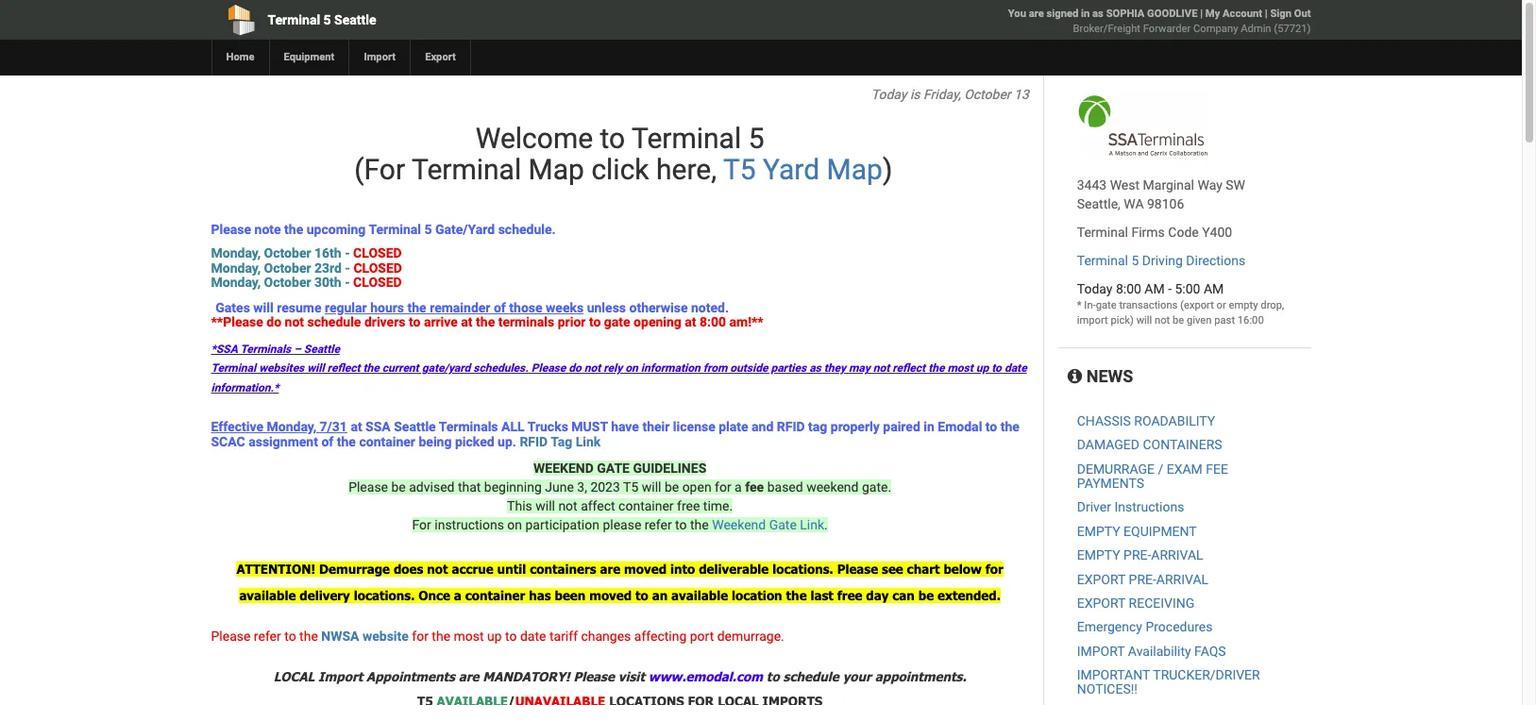 Task type: describe. For each thing, give the bounding box(es) containing it.
2 vertical spatial are
[[459, 669, 479, 684]]

does
[[394, 562, 423, 577]]

the up emodal
[[928, 362, 945, 375]]

.
[[824, 517, 828, 532]]

2 available from the left
[[671, 588, 728, 603]]

1 vertical spatial schedule
[[783, 669, 839, 684]]

demurrage
[[319, 562, 390, 577]]

given
[[1187, 314, 1212, 327]]

sw
[[1226, 178, 1245, 193]]

information.*
[[211, 381, 279, 394]]

be down the guidelines
[[665, 480, 679, 495]]

are inside attention! demurrage does not accrue until containers are moved into deliverable locations. please see chart below for available delivery locations. once a container has been moved to an available location the last free day can be extended.
[[600, 562, 620, 577]]

current
[[382, 362, 419, 375]]

for inside weekend gate guidelines please be advised that beginning june 3, 2023 t5 will be open for a fee based weekend gate. this will not affect container free time. for instructions on participation please refer to the weekend gate link .
[[715, 480, 731, 495]]

link inside weekend gate guidelines please be advised that beginning june 3, 2023 t5 will be open for a fee based weekend gate. this will not affect container free time. for instructions on participation please refer to the weekend gate link .
[[800, 517, 824, 532]]

2 am from the left
[[1204, 281, 1224, 296]]

wa
[[1124, 196, 1144, 211]]

gate.
[[862, 480, 891, 495]]

weekend
[[806, 480, 859, 495]]

1 vertical spatial pre-
[[1129, 572, 1156, 587]]

1 vertical spatial up
[[487, 629, 502, 644]]

0 vertical spatial moved
[[624, 562, 667, 577]]

import inside "link"
[[364, 51, 396, 63]]

up inside *ssa terminals – seattle terminal websites will reflect the current gate/yard schedules. please do not rely on information from outside parties as they may not reflect the most up to date information.*
[[976, 362, 989, 375]]

2 | from the left
[[1265, 8, 1268, 20]]

visit
[[618, 669, 645, 684]]

driver
[[1077, 500, 1111, 515]]

(57721)
[[1274, 23, 1311, 35]]

emergency procedures link
[[1077, 620, 1213, 635]]

nwsa
[[321, 629, 359, 644]]

have
[[611, 419, 639, 434]]

the right emodal
[[1001, 419, 1020, 434]]

0 vertical spatial link
[[576, 434, 601, 449]]

empty
[[1229, 299, 1258, 312]]

important
[[1077, 668, 1150, 683]]

/
[[1158, 461, 1163, 476]]

seattle for terminal
[[334, 12, 376, 27]]

to left arrive at the left of the page
[[409, 314, 421, 329]]

participation
[[525, 517, 599, 532]]

3443 west marginal way sw seattle, wa 98106
[[1077, 178, 1245, 211]]

5:00
[[1175, 281, 1200, 296]]

properly
[[831, 419, 880, 434]]

please inside attention! demurrage does not accrue until containers are moved into deliverable locations. please see chart below for available delivery locations. once a container has been moved to an available location the last free day can be extended.
[[837, 562, 878, 577]]

the left nwsa
[[299, 629, 318, 644]]

october up resume
[[264, 275, 311, 290]]

notices!!
[[1077, 682, 1138, 697]]

emergency
[[1077, 620, 1142, 635]]

)
[[883, 153, 893, 186]]

changes
[[581, 629, 631, 644]]

1 vertical spatial arrival
[[1156, 572, 1209, 587]]

today for today is friday, october 13
[[871, 87, 907, 102]]

- inside today                                                                                                                                                                                                                                                                                                                                                                                                                                                                                                                                                                                                                                                                                                           8:00 am - 5:00 am * in-gate transactions (export or empty drop, import pick) will not be given past 16:00
[[1168, 281, 1172, 296]]

for
[[412, 517, 431, 532]]

arrive
[[424, 314, 458, 329]]

(export
[[1180, 299, 1214, 312]]

remainder
[[430, 300, 490, 315]]

please down attention!
[[211, 629, 251, 644]]

the inside please note the upcoming terminal 5 gate/yard schedule. monday, october 16th - closed monday, october 23rd - closed monday, october 30th - closed
[[284, 222, 303, 237]]

y400
[[1202, 225, 1232, 240]]

seattle for at
[[394, 419, 436, 434]]

0 vertical spatial arrival
[[1151, 548, 1203, 563]]

emodal
[[938, 419, 982, 434]]

driver instructions link
[[1077, 500, 1184, 515]]

1 am from the left
[[1145, 281, 1165, 296]]

beginning
[[484, 480, 542, 495]]

location
[[732, 588, 782, 603]]

0 horizontal spatial date
[[520, 629, 546, 644]]

code
[[1168, 225, 1199, 240]]

the left ssa
[[337, 434, 356, 449]]

the right hours
[[407, 300, 426, 315]]

- right '30th'
[[345, 275, 350, 290]]

3,
[[577, 480, 587, 495]]

export link
[[410, 40, 470, 76]]

way
[[1198, 178, 1222, 193]]

of inside at ssa seattle terminals all trucks must have their license plate and rfid tag properly paired in emodal to the scac assignment of the container being picked up.
[[321, 434, 334, 449]]

the left terminals on the top left of the page
[[476, 314, 495, 329]]

terminals
[[498, 314, 554, 329]]

trucks
[[527, 419, 568, 434]]

16:00
[[1238, 314, 1264, 327]]

forwarder
[[1143, 23, 1191, 35]]

not right may
[[873, 362, 890, 375]]

1 available from the left
[[239, 588, 296, 603]]

8:00 inside gates will resume regular hours the remainder of those weeks unless otherwise noted. **please do not schedule drivers to arrive at the terminals prior to gate opening at 8:00 am!**
[[700, 314, 726, 329]]

terminal inside please note the upcoming terminal 5 gate/yard schedule. monday, october 16th - closed monday, october 23rd - closed monday, october 30th - closed
[[369, 222, 421, 237]]

to inside weekend gate guidelines please be advised that beginning june 3, 2023 t5 will be open for a fee based weekend gate. this will not affect container free time. for instructions on participation please refer to the weekend gate link .
[[675, 517, 687, 532]]

otherwise
[[629, 300, 688, 315]]

please inside *ssa terminals – seattle terminal websites will reflect the current gate/yard schedules. please do not rely on information from outside parties as they may not reflect the most up to date information.*
[[531, 362, 566, 375]]

resume
[[277, 300, 321, 315]]

rfid inside at ssa seattle terminals all trucks must have their license plate and rfid tag properly paired in emodal to the scac assignment of the container being picked up.
[[777, 419, 805, 434]]

*ssa terminals – seattle terminal websites will reflect the current gate/yard schedules. please do not rely on information from outside parties as they may not reflect the most up to date information.*
[[211, 343, 1027, 394]]

am!**
[[729, 314, 764, 329]]

faqs
[[1194, 644, 1226, 659]]

do inside gates will resume regular hours the remainder of those weeks unless otherwise noted. **please do not schedule drivers to arrive at the terminals prior to gate opening at 8:00 am!**
[[266, 314, 281, 329]]

5 inside welcome to terminal 5 (for terminal map click here, t5 yard map )
[[748, 122, 764, 155]]

weekend gate link link
[[712, 517, 824, 532]]

5 inside please note the upcoming terminal 5 gate/yard schedule. monday, october 16th - closed monday, october 23rd - closed monday, october 30th - closed
[[424, 222, 432, 237]]

weekend gate guidelines please be advised that beginning june 3, 2023 t5 will be open for a fee based weekend gate. this will not affect container free time. for instructions on participation please refer to the weekend gate link .
[[349, 461, 891, 532]]

for inside attention! demurrage does not accrue until containers are moved into deliverable locations. please see chart below for available delivery locations. once a container has been moved to an available location the last free day can be extended.
[[985, 562, 1003, 577]]

the inside attention! demurrage does not accrue until containers are moved into deliverable locations. please see chart below for available delivery locations. once a container has been moved to an available location the last free day can be extended.
[[786, 588, 807, 603]]

assignment
[[248, 434, 318, 449]]

at inside at ssa seattle terminals all trucks must have their license plate and rfid tag properly paired in emodal to the scac assignment of the container being picked up.
[[351, 419, 362, 434]]

to up local
[[284, 629, 296, 644]]

13
[[1014, 87, 1029, 102]]

be left advised
[[391, 480, 406, 495]]

october down note
[[264, 246, 311, 261]]

to inside attention! demurrage does not accrue until containers are moved into deliverable locations. please see chart below for available delivery locations. once a container has been moved to an available location the last free day can be extended.
[[635, 588, 648, 603]]

welcome to terminal 5 (for terminal map click here, t5 yard map )
[[347, 122, 893, 186]]

will down june
[[536, 498, 555, 514]]

demurrage
[[1077, 461, 1155, 476]]

as inside *ssa terminals – seattle terminal websites will reflect the current gate/yard schedules. please do not rely on information from outside parties as they may not reflect the most up to date information.*
[[809, 362, 821, 375]]

the left current
[[363, 362, 379, 375]]

import
[[1077, 314, 1108, 327]]

time.
[[703, 498, 733, 514]]

1 vertical spatial moved
[[589, 588, 632, 603]]

container inside attention! demurrage does not accrue until containers are moved into deliverable locations. please see chart below for available delivery locations. once a container has been moved to an available location the last free day can be extended.
[[465, 588, 525, 603]]

paired
[[883, 419, 920, 434]]

not inside gates will resume regular hours the remainder of those weeks unless otherwise noted. **please do not schedule drivers to arrive at the terminals prior to gate opening at 8:00 am!**
[[285, 314, 304, 329]]

info circle image
[[1068, 368, 1082, 385]]

are inside you are signed in as sophia goodlive | my account | sign out broker/freight forwarder company admin (57721)
[[1029, 8, 1044, 20]]

of inside gates will resume regular hours the remainder of those weeks unless otherwise noted. **please do not schedule drivers to arrive at the terminals prior to gate opening at 8:00 am!**
[[494, 300, 506, 315]]

tag
[[808, 419, 827, 434]]

2 closed from the top
[[353, 260, 402, 275]]

advised
[[409, 480, 455, 495]]

2023
[[590, 480, 620, 495]]

please inside please note the upcoming terminal 5 gate/yard schedule. monday, october 16th - closed monday, october 23rd - closed monday, october 30th - closed
[[211, 222, 251, 237]]

schedules.
[[473, 362, 528, 375]]

to right prior
[[589, 314, 601, 329]]

please refer to the nwsa website for the most up to date tariff changes affecting port demurrage.
[[211, 629, 784, 644]]

parties
[[771, 362, 806, 375]]

in inside at ssa seattle terminals all trucks must have their license plate and rfid tag properly paired in emodal to the scac assignment of the container being picked up.
[[924, 419, 935, 434]]

october left 13
[[964, 87, 1011, 102]]

day
[[866, 588, 889, 603]]

- right 16th
[[345, 246, 350, 261]]

pick)
[[1111, 314, 1134, 327]]

their
[[642, 419, 670, 434]]

free inside weekend gate guidelines please be advised that beginning june 3, 2023 t5 will be open for a fee based weekend gate. this will not affect container free time. for instructions on participation please refer to the weekend gate link .
[[677, 498, 700, 514]]

www.emodal.com link
[[648, 669, 763, 684]]

2 map from the left
[[827, 153, 883, 186]]

0 horizontal spatial most
[[454, 629, 484, 644]]

upcoming
[[307, 222, 366, 237]]

free inside attention! demurrage does not accrue until containers are moved into deliverable locations. please see chart below for available delivery locations. once a container has been moved to an available location the last free day can be extended.
[[837, 588, 862, 603]]

appointments
[[366, 669, 455, 684]]

broker/freight
[[1073, 23, 1141, 35]]

instructions
[[435, 517, 504, 532]]

www.emodal.com
[[648, 669, 763, 684]]

terminal firms code y400
[[1077, 225, 1232, 240]]

you are signed in as sophia goodlive | my account | sign out broker/freight forwarder company admin (57721)
[[1008, 8, 1311, 35]]

please left "visit"
[[573, 669, 615, 684]]

been
[[555, 588, 586, 603]]

home
[[226, 51, 254, 63]]

from
[[703, 362, 727, 375]]

–
[[294, 343, 301, 356]]



Task type: locate. For each thing, give the bounding box(es) containing it.
reflect left current
[[327, 362, 360, 375]]

0 horizontal spatial terminals
[[240, 343, 291, 356]]

1 horizontal spatial in
[[1081, 8, 1090, 20]]

to up the mandatory! in the bottom left of the page
[[505, 629, 517, 644]]

refer inside weekend gate guidelines please be advised that beginning june 3, 2023 t5 will be open for a fee based weekend gate. this will not affect container free time. for instructions on participation please refer to the weekend gate link .
[[645, 517, 672, 532]]

0 vertical spatial date
[[1004, 362, 1027, 375]]

export up emergency
[[1077, 596, 1126, 611]]

0 vertical spatial on
[[625, 362, 638, 375]]

locations. down does
[[354, 588, 415, 603]]

most
[[947, 362, 973, 375], [454, 629, 484, 644]]

or
[[1217, 299, 1226, 312]]

1 vertical spatial of
[[321, 434, 334, 449]]

noted.
[[691, 300, 729, 315]]

pre-
[[1124, 548, 1151, 563], [1129, 572, 1156, 587]]

not inside weekend gate guidelines please be advised that beginning june 3, 2023 t5 will be open for a fee based weekend gate. this will not affect container free time. for instructions on participation please refer to the weekend gate link .
[[558, 498, 578, 514]]

0 vertical spatial gate
[[1096, 299, 1117, 312]]

1 horizontal spatial schedule
[[783, 669, 839, 684]]

not inside today                                                                                                                                                                                                                                                                                                                                                                                                                                                                                                                                                                                                                                                                                                           8:00 am - 5:00 am * in-gate transactions (export or empty drop, import pick) will not be given past 16:00
[[1155, 314, 1170, 327]]

free down open
[[677, 498, 700, 514]]

seattle up import "link"
[[334, 12, 376, 27]]

1 horizontal spatial for
[[715, 480, 731, 495]]

1 horizontal spatial map
[[827, 153, 883, 186]]

seattle inside *ssa terminals – seattle terminal websites will reflect the current gate/yard schedules. please do not rely on information from outside parties as they may not reflect the most up to date information.*
[[304, 343, 340, 356]]

gate
[[769, 517, 797, 532]]

tag
[[551, 434, 572, 449]]

to left the an
[[635, 588, 648, 603]]

1 vertical spatial seattle
[[304, 343, 340, 356]]

reflect right may
[[892, 362, 925, 375]]

friday,
[[923, 87, 961, 102]]

at right opening
[[685, 314, 696, 329]]

terminals inside *ssa terminals – seattle terminal websites will reflect the current gate/yard schedules. please do not rely on information from outside parties as they may not reflect the most up to date information.*
[[240, 343, 291, 356]]

2 horizontal spatial at
[[685, 314, 696, 329]]

that
[[458, 480, 481, 495]]

until
[[497, 562, 526, 577]]

0 horizontal spatial up
[[487, 629, 502, 644]]

5 right here, at the top of page
[[748, 122, 764, 155]]

ssa
[[365, 419, 391, 434]]

of left the those
[[494, 300, 506, 315]]

map right 'yard'
[[827, 153, 883, 186]]

once
[[418, 588, 450, 603]]

not up participation
[[558, 498, 578, 514]]

t5
[[723, 153, 756, 186], [623, 480, 638, 495]]

1 horizontal spatial refer
[[645, 517, 672, 532]]

schedule inside gates will resume regular hours the remainder of those weeks unless otherwise noted. **please do not schedule drivers to arrive at the terminals prior to gate opening at 8:00 am!**
[[307, 314, 361, 329]]

can
[[893, 588, 915, 603]]

available down attention!
[[239, 588, 296, 603]]

in
[[1081, 8, 1090, 20], [924, 419, 935, 434]]

as
[[1092, 8, 1104, 20], [809, 362, 821, 375]]

local
[[273, 669, 315, 684]]

to down the demurrage.
[[767, 669, 780, 684]]

transactions
[[1119, 299, 1178, 312]]

import left export link
[[364, 51, 396, 63]]

0 horizontal spatial on
[[507, 517, 522, 532]]

t5 left 'yard'
[[723, 153, 756, 186]]

8:00 inside today                                                                                                                                                                                                                                                                                                                                                                                                                                                                                                                                                                                                                                                                                                           8:00 am - 5:00 am * in-gate transactions (export or empty drop, import pick) will not be given past 16:00
[[1116, 281, 1141, 296]]

2 vertical spatial seattle
[[394, 419, 436, 434]]

deliverable
[[699, 562, 769, 577]]

the right note
[[284, 222, 303, 237]]

container up the "please"
[[618, 498, 674, 514]]

0 vertical spatial today
[[871, 87, 907, 102]]

do inside *ssa terminals – seattle terminal websites will reflect the current gate/yard schedules. please do not rely on information from outside parties as they may not reflect the most up to date information.*
[[569, 362, 581, 375]]

yard
[[763, 153, 820, 186]]

1 vertical spatial most
[[454, 629, 484, 644]]

and
[[752, 419, 774, 434]]

pre- down empty pre-arrival link
[[1129, 572, 1156, 587]]

refer right the "please"
[[645, 517, 672, 532]]

october left 23rd
[[264, 260, 311, 275]]

available
[[239, 588, 296, 603], [671, 588, 728, 603]]

most inside *ssa terminals – seattle terminal websites will reflect the current gate/yard schedules. please do not rely on information from outside parties as they may not reflect the most up to date information.*
[[947, 362, 973, 375]]

tariff
[[549, 629, 578, 644]]

please note the upcoming terminal 5 gate/yard schedule. monday, october 16th - closed monday, october 23rd - closed monday, october 30th - closed
[[211, 222, 556, 290]]

1 horizontal spatial free
[[837, 588, 862, 603]]

1 vertical spatial t5
[[623, 480, 638, 495]]

0 vertical spatial empty
[[1077, 524, 1120, 539]]

terminals up 'websites'
[[240, 343, 291, 356]]

0 vertical spatial as
[[1092, 8, 1104, 20]]

5 left gate/yard
[[424, 222, 432, 237]]

please right schedules.
[[531, 362, 566, 375]]

container
[[359, 434, 415, 449], [618, 498, 674, 514], [465, 588, 525, 603]]

sophia
[[1106, 8, 1145, 20]]

in right signed
[[1081, 8, 1090, 20]]

arrival up "receiving"
[[1156, 572, 1209, 587]]

to right welcome
[[600, 122, 625, 155]]

0 horizontal spatial link
[[576, 434, 601, 449]]

import
[[364, 51, 396, 63], [318, 669, 363, 684]]

t5 inside welcome to terminal 5 (for terminal map click here, t5 yard map )
[[723, 153, 756, 186]]

container inside at ssa seattle terminals all trucks must have their license plate and rfid tag properly paired in emodal to the scac assignment of the container being picked up.
[[359, 434, 415, 449]]

0 vertical spatial of
[[494, 300, 506, 315]]

- left 5:00
[[1168, 281, 1172, 296]]

1 vertical spatial do
[[569, 362, 581, 375]]

open
[[682, 480, 712, 495]]

1 horizontal spatial date
[[1004, 362, 1027, 375]]

gate
[[597, 461, 630, 476]]

1 vertical spatial terminals
[[439, 419, 498, 434]]

to inside *ssa terminals – seattle terminal websites will reflect the current gate/yard schedules. please do not rely on information from outside parties as they may not reflect the most up to date information.*
[[992, 362, 1002, 375]]

today for today                                                                                                                                                                                                                                                                                                                                                                                                                                                                                                                                                                                                                                                                                                           8:00 am - 5:00 am * in-gate transactions (export or empty drop, import pick) will not be given past 16:00
[[1077, 281, 1113, 296]]

not up once at the bottom of the page
[[427, 562, 448, 577]]

gate inside today                                                                                                                                                                                                                                                                                                                                                                                                                                                                                                                                                                                                                                                                                                           8:00 am - 5:00 am * in-gate transactions (export or empty drop, import pick) will not be given past 16:00
[[1096, 299, 1117, 312]]

0 horizontal spatial container
[[359, 434, 415, 449]]

0 vertical spatial export
[[1077, 572, 1126, 587]]

containers
[[1143, 437, 1222, 452]]

0 horizontal spatial as
[[809, 362, 821, 375]]

**please
[[211, 314, 263, 329]]

1 horizontal spatial today
[[1077, 281, 1113, 296]]

0 vertical spatial terminals
[[240, 343, 291, 356]]

0 vertical spatial free
[[677, 498, 700, 514]]

1 vertical spatial locations.
[[354, 588, 415, 603]]

1 horizontal spatial rfid
[[777, 419, 805, 434]]

0 vertical spatial up
[[976, 362, 989, 375]]

1 vertical spatial refer
[[254, 629, 281, 644]]

2 reflect from the left
[[892, 362, 925, 375]]

on down this
[[507, 517, 522, 532]]

0 horizontal spatial locations.
[[354, 588, 415, 603]]

2 export from the top
[[1077, 596, 1126, 611]]

0 horizontal spatial a
[[454, 588, 462, 603]]

in inside you are signed in as sophia goodlive | my account | sign out broker/freight forwarder company admin (57721)
[[1081, 8, 1090, 20]]

as left they
[[809, 362, 821, 375]]

date left tariff
[[520, 629, 546, 644]]

do right '**please'
[[266, 314, 281, 329]]

gate inside gates will resume regular hours the remainder of those weeks unless otherwise noted. **please do not schedule drivers to arrive at the terminals prior to gate opening at 8:00 am!**
[[604, 314, 630, 329]]

2 vertical spatial for
[[412, 629, 429, 644]]

t5 inside weekend gate guidelines please be advised that beginning june 3, 2023 t5 will be open for a fee based weekend gate. this will not affect container free time. for instructions on participation please refer to the weekend gate link .
[[623, 480, 638, 495]]

company
[[1193, 23, 1238, 35]]

| left my
[[1200, 8, 1203, 20]]

here,
[[656, 153, 717, 186]]

8:00
[[1116, 281, 1141, 296], [700, 314, 726, 329]]

0 vertical spatial locations.
[[772, 562, 833, 577]]

on inside *ssa terminals – seattle terminal websites will reflect the current gate/yard schedules. please do not rely on information from outside parties as they may not reflect the most up to date information.*
[[625, 362, 638, 375]]

please inside weekend gate guidelines please be advised that beginning june 3, 2023 t5 will be open for a fee based weekend gate. this will not affect container free time. for instructions on participation please refer to the weekend gate link .
[[349, 480, 388, 495]]

import down nwsa
[[318, 669, 363, 684]]

today left is
[[871, 87, 907, 102]]

5 left "driving"
[[1132, 253, 1139, 268]]

1 | from the left
[[1200, 8, 1203, 20]]

for up time.
[[715, 480, 731, 495]]

are down the "please"
[[600, 562, 620, 577]]

1 closed from the top
[[353, 246, 402, 261]]

0 horizontal spatial reflect
[[327, 362, 360, 375]]

gate up import
[[1096, 299, 1117, 312]]

terminals left all
[[439, 419, 498, 434]]

1 horizontal spatial of
[[494, 300, 506, 315]]

at left ssa
[[351, 419, 362, 434]]

0 horizontal spatial refer
[[254, 629, 281, 644]]

on right rely
[[625, 362, 638, 375]]

must
[[571, 419, 608, 434]]

port
[[690, 629, 714, 644]]

1 vertical spatial a
[[454, 588, 462, 603]]

to inside welcome to terminal 5 (for terminal map click here, t5 yard map )
[[600, 122, 625, 155]]

-
[[345, 246, 350, 261], [345, 260, 350, 275], [345, 275, 350, 290], [1168, 281, 1172, 296]]

0 vertical spatial in
[[1081, 8, 1090, 20]]

today                                                                                                                                                                                                                                                                                                                                                                                                                                                                                                                                                                                                                                                                                                           8:00 am - 5:00 am * in-gate transactions (export or empty drop, import pick) will not be given past 16:00
[[1077, 281, 1284, 327]]

1 horizontal spatial import
[[364, 51, 396, 63]]

as up broker/freight
[[1092, 8, 1104, 20]]

1 export from the top
[[1077, 572, 1126, 587]]

1 vertical spatial container
[[618, 498, 674, 514]]

terminal
[[268, 12, 320, 27], [632, 122, 741, 155], [412, 153, 521, 186], [369, 222, 421, 237], [1077, 225, 1128, 240], [1077, 253, 1128, 268], [211, 362, 256, 375]]

8:00 left am!**
[[700, 314, 726, 329]]

weekend
[[712, 517, 766, 532]]

as inside you are signed in as sophia goodlive | my account | sign out broker/freight forwarder company admin (57721)
[[1092, 8, 1104, 20]]

a left fee on the bottom left
[[735, 480, 742, 495]]

moved up the an
[[624, 562, 667, 577]]

0 vertical spatial do
[[266, 314, 281, 329]]

to left info circle image
[[992, 362, 1002, 375]]

date inside *ssa terminals – seattle terminal websites will reflect the current gate/yard schedules. please do not rely on information from outside parties as they may not reflect the most up to date information.*
[[1004, 362, 1027, 375]]

fee
[[745, 480, 764, 495]]

0 horizontal spatial t5
[[623, 480, 638, 495]]

container left being on the bottom left of the page
[[359, 434, 415, 449]]

important trucker/driver notices!! link
[[1077, 668, 1260, 697]]

rfid right up.
[[520, 434, 548, 449]]

1 vertical spatial link
[[800, 517, 824, 532]]

regular
[[325, 300, 367, 315]]

empty down empty equipment link
[[1077, 548, 1120, 563]]

rfid tag link link
[[520, 434, 604, 449]]

seattle inside at ssa seattle terminals all trucks must have their license plate and rfid tag properly paired in emodal to the scac assignment of the container being picked up.
[[394, 419, 436, 434]]

0 horizontal spatial import
[[318, 669, 363, 684]]

0 horizontal spatial gate
[[604, 314, 630, 329]]

1 vertical spatial are
[[600, 562, 620, 577]]

1 vertical spatial on
[[507, 517, 522, 532]]

for right website
[[412, 629, 429, 644]]

outside
[[730, 362, 768, 375]]

2 horizontal spatial are
[[1029, 8, 1044, 20]]

1 vertical spatial today
[[1077, 281, 1113, 296]]

gates
[[216, 300, 250, 315]]

1 horizontal spatial on
[[625, 362, 638, 375]]

not inside attention! demurrage does not accrue until containers are moved into deliverable locations. please see chart below for available delivery locations. once a container has been moved to an available location the last free day can be extended.
[[427, 562, 448, 577]]

terminals inside at ssa seattle terminals all trucks must have their license plate and rfid tag properly paired in emodal to the scac assignment of the container being picked up.
[[439, 419, 498, 434]]

are down please refer to the nwsa website for the most up to date tariff changes affecting port demurrage.
[[459, 669, 479, 684]]

today up in-
[[1077, 281, 1113, 296]]

moved right been
[[589, 588, 632, 603]]

an
[[652, 588, 668, 603]]

0 vertical spatial a
[[735, 480, 742, 495]]

a inside attention! demurrage does not accrue until containers are moved into deliverable locations. please see chart below for available delivery locations. once a container has been moved to an available location the last free day can be extended.
[[454, 588, 462, 603]]

1 empty from the top
[[1077, 524, 1120, 539]]

0 vertical spatial container
[[359, 434, 415, 449]]

opening
[[634, 314, 682, 329]]

please left note
[[211, 222, 251, 237]]

license
[[673, 419, 715, 434]]

1 vertical spatial as
[[809, 362, 821, 375]]

0 vertical spatial schedule
[[307, 314, 361, 329]]

1 map from the left
[[528, 153, 584, 186]]

import
[[1077, 644, 1125, 659]]

closed
[[353, 246, 402, 261], [353, 260, 402, 275], [353, 275, 402, 290]]

0 horizontal spatial in
[[924, 419, 935, 434]]

terminal 5 driving directions link
[[1077, 253, 1245, 268]]

0 horizontal spatial rfid
[[520, 434, 548, 449]]

receiving
[[1129, 596, 1195, 611]]

98106
[[1147, 196, 1184, 211]]

may
[[849, 362, 870, 375]]

out
[[1294, 8, 1311, 20]]

map left click
[[528, 153, 584, 186]]

up up emodal
[[976, 362, 989, 375]]

damaged
[[1077, 437, 1140, 452]]

the down time.
[[690, 517, 709, 532]]

1 horizontal spatial t5
[[723, 153, 756, 186]]

0 horizontal spatial are
[[459, 669, 479, 684]]

0 horizontal spatial do
[[266, 314, 281, 329]]

1 vertical spatial import
[[318, 669, 363, 684]]

please down ssa
[[349, 480, 388, 495]]

1 vertical spatial date
[[520, 629, 546, 644]]

will right gates
[[253, 300, 274, 315]]

link right tag
[[576, 434, 601, 449]]

delivery
[[300, 588, 350, 603]]

1 horizontal spatial reflect
[[892, 362, 925, 375]]

trucker/driver
[[1153, 668, 1260, 683]]

7/31
[[320, 419, 347, 434]]

2 empty from the top
[[1077, 548, 1120, 563]]

- right 23rd
[[345, 260, 350, 275]]

today inside today                                                                                                                                                                                                                                                                                                                                                                                                                                                                                                                                                                                                                                                                                                           8:00 am - 5:00 am * in-gate transactions (export or empty drop, import pick) will not be given past 16:00
[[1077, 281, 1113, 296]]

empty pre-arrival link
[[1077, 548, 1203, 563]]

3 closed from the top
[[353, 275, 402, 290]]

am up or
[[1204, 281, 1224, 296]]

1 horizontal spatial most
[[947, 362, 973, 375]]

will inside gates will resume regular hours the remainder of those weeks unless otherwise noted. **please do not schedule drivers to arrive at the terminals prior to gate opening at 8:00 am!**
[[253, 300, 274, 315]]

you
[[1008, 8, 1026, 20]]

affect
[[581, 498, 615, 514]]

export receiving link
[[1077, 596, 1195, 611]]

arrival down equipment
[[1151, 548, 1203, 563]]

firms
[[1132, 225, 1165, 240]]

1 horizontal spatial gate
[[1096, 299, 1117, 312]]

news
[[1082, 366, 1133, 386]]

please
[[603, 517, 641, 532]]

fee
[[1206, 461, 1228, 476]]

1 horizontal spatial |
[[1265, 8, 1268, 20]]

will inside *ssa terminals – seattle terminal websites will reflect the current gate/yard schedules. please do not rely on information from outside parties as they may not reflect the most up to date information.*
[[307, 362, 324, 375]]

container down until
[[465, 588, 525, 603]]

the down once at the bottom of the page
[[432, 629, 450, 644]]

5 up equipment at the left of page
[[323, 12, 331, 27]]

not left rely
[[584, 362, 601, 375]]

effective
[[211, 419, 263, 434]]

container inside weekend gate guidelines please be advised that beginning june 3, 2023 t5 will be open for a fee based weekend gate. this will not affect container free time. for instructions on participation please refer to the weekend gate link .
[[618, 498, 674, 514]]

0 horizontal spatial today
[[871, 87, 907, 102]]

1 horizontal spatial 8:00
[[1116, 281, 1141, 296]]

am
[[1145, 281, 1165, 296], [1204, 281, 1224, 296]]

a inside weekend gate guidelines please be advised that beginning june 3, 2023 t5 will be open for a fee based weekend gate. this will not affect container free time. for instructions on participation please refer to the weekend gate link .
[[735, 480, 742, 495]]

1 reflect from the left
[[327, 362, 360, 375]]

procedures
[[1146, 620, 1213, 635]]

of right the assignment
[[321, 434, 334, 449]]

1 horizontal spatial locations.
[[772, 562, 833, 577]]

on inside weekend gate guidelines please be advised that beginning june 3, 2023 t5 will be open for a fee based weekend gate. this will not affect container free time. for instructions on participation please refer to the weekend gate link .
[[507, 517, 522, 532]]

terminal inside *ssa terminals – seattle terminal websites will reflect the current gate/yard schedules. please do not rely on information from outside parties as they may not reflect the most up to date information.*
[[211, 362, 256, 375]]

gate/yard
[[435, 222, 495, 237]]

containers
[[530, 562, 596, 577]]

1 horizontal spatial a
[[735, 480, 742, 495]]

0 horizontal spatial for
[[412, 629, 429, 644]]

1 horizontal spatial at
[[461, 314, 473, 329]]

most down accrue at bottom left
[[454, 629, 484, 644]]

0 horizontal spatial |
[[1200, 8, 1203, 20]]

will down "transactions" on the top right
[[1136, 314, 1152, 327]]

do left rely
[[569, 362, 581, 375]]

please up day
[[837, 562, 878, 577]]

1 horizontal spatial container
[[465, 588, 525, 603]]

export
[[1077, 572, 1126, 587], [1077, 596, 1126, 611]]

1 vertical spatial in
[[924, 419, 935, 434]]

equipment
[[1124, 524, 1197, 539]]

empty equipment link
[[1077, 524, 1197, 539]]

am up "transactions" on the top right
[[1145, 281, 1165, 296]]

rfid left tag
[[777, 419, 805, 434]]

to inside at ssa seattle terminals all trucks must have their license plate and rfid tag properly paired in emodal to the scac assignment of the container being picked up.
[[986, 419, 997, 434]]

picked
[[455, 434, 494, 449]]

the inside weekend gate guidelines please be advised that beginning june 3, 2023 t5 will be open for a fee based weekend gate. this will not affect container free time. for instructions on participation please refer to the weekend gate link .
[[690, 517, 709, 532]]

for right below at the bottom of page
[[985, 562, 1003, 577]]

accrue
[[452, 562, 494, 577]]

be inside today                                                                                                                                                                                                                                                                                                                                                                                                                                                                                                                                                                                                                                                                                                           8:00 am - 5:00 am * in-gate transactions (export or empty drop, import pick) will not be given past 16:00
[[1173, 314, 1184, 327]]

will inside today                                                                                                                                                                                                                                                                                                                                                                                                                                                                                                                                                                                                                                                                                                           8:00 am - 5:00 am * in-gate transactions (export or empty drop, import pick) will not be given past 16:00
[[1136, 314, 1152, 327]]

being
[[419, 434, 452, 449]]

be inside attention! demurrage does not accrue until containers are moved into deliverable locations. please see chart below for available delivery locations. once a container has been moved to an available location the last free day can be extended.
[[918, 588, 934, 603]]

0 vertical spatial most
[[947, 362, 973, 375]]

free left day
[[837, 588, 862, 603]]

my
[[1206, 8, 1220, 20]]

are right you
[[1029, 8, 1044, 20]]

terminal 5 seattle image
[[1077, 94, 1208, 157]]

available down into
[[671, 588, 728, 603]]

be left given
[[1173, 314, 1184, 327]]

30th
[[314, 275, 341, 290]]

1 horizontal spatial available
[[671, 588, 728, 603]]

2 vertical spatial container
[[465, 588, 525, 603]]

admin
[[1241, 23, 1271, 35]]

1 horizontal spatial are
[[600, 562, 620, 577]]

schedule left "your"
[[783, 669, 839, 684]]

0 horizontal spatial schedule
[[307, 314, 361, 329]]

terminal 5 seattle
[[268, 12, 376, 27]]

up up the mandatory! in the bottom left of the page
[[487, 629, 502, 644]]

2 horizontal spatial container
[[618, 498, 674, 514]]

0 vertical spatial import
[[364, 51, 396, 63]]

0 horizontal spatial at
[[351, 419, 362, 434]]

date left info circle image
[[1004, 362, 1027, 375]]

0 vertical spatial pre-
[[1124, 548, 1151, 563]]

0 vertical spatial t5
[[723, 153, 756, 186]]

0 horizontal spatial available
[[239, 588, 296, 603]]

be right can
[[918, 588, 934, 603]]

will down the guidelines
[[642, 480, 661, 495]]

0 horizontal spatial map
[[528, 153, 584, 186]]



Task type: vqa. For each thing, say whether or not it's contained in the screenshot.
Search By's 'Search'
no



